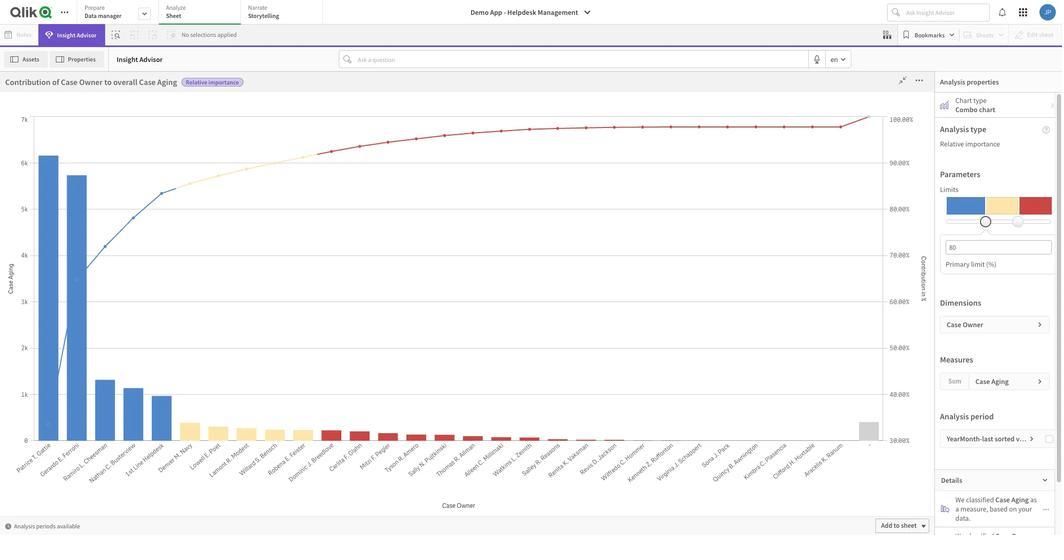 Task type: vqa. For each thing, say whether or not it's contained in the screenshot.


Task type: describe. For each thing, give the bounding box(es) containing it.
case created date menu item
[[53, 216, 147, 236]]

measure,
[[961, 505, 989, 514]]

auto-analysis
[[163, 83, 210, 93]]

1 horizontal spatial type
[[528, 157, 546, 168]]

1 vertical spatial sheet
[[901, 522, 917, 531]]

type inside menu item
[[96, 324, 111, 333]]

high priority cases 72
[[85, 72, 270, 152]]

storytelling
[[248, 12, 279, 19]]

yearmonth-
[[947, 435, 983, 444]]

totals not applicable for this column element
[[745, 218, 836, 232]]

dimensions
[[941, 298, 982, 308]]

72
[[154, 101, 201, 152]]

number
[[87, 168, 113, 178]]

james peterson image
[[1040, 4, 1056, 21]]

record
[[74, 324, 95, 333]]

case count button
[[53, 201, 127, 210]]

18364.641273148
[[842, 220, 900, 229]]

case closed date button
[[53, 180, 127, 189]]

case_date_key menu item
[[53, 380, 147, 401]]

2 horizontal spatial relative
[[941, 139, 965, 149]]

values for values
[[681, 157, 704, 168]]

master items
[[10, 124, 43, 132]]

insight advisor button
[[38, 24, 105, 46]]

date menu item
[[53, 442, 147, 462]]

grid inside application
[[681, 196, 907, 409]]

1 master items button from the left
[[0, 105, 52, 137]]

closed inside case is closed
[[684, 206, 704, 215]]

2 search image from the left
[[824, 202, 830, 211]]

properties
[[967, 77, 999, 87]]

contribution of case owner to overall case aging for exit full screen icon
[[5, 77, 177, 87]]

open/closed
[[77, 426, 116, 436]]

case aging inside menu item
[[58, 160, 91, 169]]

0 vertical spatial sheet
[[877, 373, 893, 382]]

1 vertical spatial add to sheet
[[882, 522, 917, 531]]

1 search image from the left
[[733, 202, 739, 211]]

classified
[[967, 496, 994, 505]]

cases inside low priority cases 203
[[909, 72, 968, 101]]

last
[[983, 435, 994, 444]]

case aging menu item
[[53, 154, 147, 175]]

prepare data manager
[[85, 4, 122, 19]]

2 master items button from the left
[[1, 105, 52, 137]]

periods
[[36, 523, 56, 531]]

case inside menu item
[[58, 242, 72, 251]]

as a measure, based on your data.
[[956, 496, 1037, 524]]

properties button
[[50, 51, 104, 67]]

master
[[10, 124, 28, 132]]

application containing 72
[[0, 0, 1063, 536]]

date inside menu item
[[71, 447, 85, 456]]

we classified case aging
[[956, 496, 1029, 505]]

period
[[971, 412, 994, 422]]

priority
[[140, 168, 164, 178]]

analyze image
[[942, 506, 950, 514]]

2 vertical spatial case owner
[[947, 321, 984, 330]]

case timetable rank
[[58, 365, 121, 374]]

advisor inside insight advisor dropdown button
[[77, 31, 97, 39]]

number of new cases menu item
[[53, 524, 147, 536]]

relative importance for full screen image
[[305, 159, 358, 167]]

case duration time menu item
[[53, 236, 147, 257]]

prepare
[[85, 4, 105, 11]]

number of closed cases menu item
[[53, 503, 147, 524]]

bookmarks
[[915, 31, 945, 39]]

by for priority
[[488, 157, 497, 168]]

case timetable rank button
[[53, 365, 127, 374]]

analysis for analysis periods available
[[14, 523, 35, 531]]

small image for details
[[1043, 478, 1049, 484]]

1 0 from the top
[[896, 245, 900, 253]]

properties
[[68, 55, 96, 63]]

case owner menu item
[[53, 277, 147, 298]]

case owner group
[[58, 303, 114, 313]]

represents
[[50, 168, 85, 178]]

cases inside the open cases vs duration * bubble size represents number of high priority open cases
[[27, 157, 49, 168]]

high
[[123, 168, 138, 178]]

(table)
[[731, 159, 748, 167]]

employee hire date
[[71, 467, 130, 477]]

0 vertical spatial add to sheet button
[[851, 370, 905, 385]]

no
[[182, 31, 189, 38]]

combo chart image
[[941, 101, 949, 109]]

rank
[[105, 365, 121, 374]]

on
[[1010, 505, 1017, 514]]

chart
[[956, 96, 972, 105]]

*
[[5, 168, 9, 178]]

importance for full screen image
[[328, 159, 358, 167]]

a
[[956, 505, 960, 514]]

demo app - helpdesk management button
[[465, 4, 598, 21]]

analyze sheet
[[166, 4, 186, 19]]

analysis period
[[941, 412, 994, 422]]

analysis
[[182, 83, 210, 93]]

analysis periods available
[[14, 523, 80, 531]]

1 vertical spatial time
[[113, 417, 131, 428]]

primary
[[946, 260, 970, 269]]

of inside number of closed cases menu item
[[84, 508, 90, 518]]

size
[[35, 168, 48, 178]]

medium priority cases 142
[[419, 72, 636, 152]]

open for open cases by priority type
[[443, 157, 462, 168]]

date for case closed date
[[95, 180, 109, 189]]

type for analysis
[[971, 124, 987, 134]]

case timetable
[[58, 344, 104, 354]]

Search assets text field
[[53, 73, 154, 91]]

overall for full screen image
[[285, 157, 309, 168]]

narrate
[[248, 4, 267, 11]]

we
[[956, 496, 965, 505]]

of inside the open cases vs duration * bubble size represents number of high priority open cases
[[115, 168, 122, 178]]

low
[[787, 72, 829, 101]]

priority for 72
[[135, 72, 207, 101]]

case is closed button
[[53, 262, 127, 272]]

is inside menu item
[[74, 262, 79, 272]]

resolved
[[34, 417, 68, 428]]

no selections applied
[[182, 31, 237, 38]]

date for case created date
[[98, 221, 112, 231]]

none number field inside application
[[946, 241, 1052, 255]]

3 0 from the top
[[896, 292, 900, 301]]

1 vertical spatial insight advisor
[[117, 55, 163, 64]]

smart search image
[[112, 31, 120, 39]]

2 0 from the top
[[896, 256, 900, 265]]

totals element
[[681, 218, 745, 232]]

casenumber menu item
[[53, 401, 147, 421]]

casenumber button
[[53, 406, 127, 415]]

1 fields button from the left
[[0, 72, 52, 104]]

help image
[[1043, 127, 1050, 134]]

case closed date
[[58, 180, 109, 189]]

sum
[[949, 377, 962, 386]]

priority for 142
[[502, 72, 574, 101]]

more image
[[912, 75, 928, 86]]

contribution for exit full screen icon
[[5, 77, 51, 87]]

142
[[492, 101, 562, 152]]

analysis for analysis period
[[941, 412, 969, 422]]

bubble
[[10, 168, 34, 178]]

203
[[842, 101, 912, 152]]

cancel button
[[889, 80, 927, 96]]

case owner group menu item
[[53, 298, 147, 318]]

values for values (table)
[[712, 159, 729, 167]]

timetable for case timetable
[[74, 344, 104, 354]]



Task type: locate. For each thing, give the bounding box(es) containing it.
cases
[[212, 72, 270, 101], [578, 72, 636, 101], [909, 72, 968, 101], [27, 157, 49, 168], [464, 157, 486, 168], [69, 417, 92, 428], [58, 426, 75, 436], [113, 508, 130, 518]]

case is closed up totals element
[[684, 198, 705, 215]]

0 vertical spatial time
[[101, 242, 116, 251]]

2 horizontal spatial case owner
[[947, 321, 984, 330]]

open for open cases vs duration * bubble size represents number of high priority open cases
[[5, 157, 25, 168]]

assets
[[23, 55, 39, 63]]

en button
[[826, 51, 851, 68]]

case timetable rank menu item
[[53, 359, 147, 380]]

employee hire date menu item
[[53, 462, 147, 483]]

sheet
[[166, 12, 181, 19]]

priority inside high priority cases 72
[[135, 72, 207, 101]]

case inside "menu item"
[[58, 365, 72, 374]]

0 vertical spatial case aging
[[58, 160, 91, 169]]

0 vertical spatial advisor
[[77, 31, 97, 39]]

1 horizontal spatial sheet
[[901, 522, 917, 531]]

open
[[5, 157, 25, 168], [443, 157, 462, 168], [5, 417, 25, 428]]

duration inside the open cases vs duration * bubble size represents number of high priority open cases
[[60, 157, 93, 168]]

analyze
[[166, 4, 186, 11]]

insight advisor down smart search icon
[[117, 55, 163, 64]]

2 timetable from the top
[[74, 365, 104, 374]]

cases open/closed
[[58, 426, 116, 436]]

demo
[[471, 8, 489, 17]]

1 vertical spatial add to sheet button
[[876, 520, 930, 534]]

analysis up yearmonth-
[[941, 412, 969, 422]]

timetable for case timetable rank
[[74, 365, 104, 374]]

tab list containing prepare
[[77, 0, 327, 26]]

analysis properties
[[941, 77, 999, 87]]

1 vertical spatial importance
[[966, 139, 1001, 149]]

selections
[[190, 31, 216, 38]]

relative for exit full screen icon
[[186, 78, 207, 86]]

priority inside medium priority cases 142
[[502, 72, 574, 101]]

timetable up the case_date_key button
[[74, 365, 104, 374]]

case record type button
[[53, 324, 127, 333]]

0 horizontal spatial sheet
[[877, 373, 893, 382]]

2 vertical spatial case aging
[[976, 377, 1009, 387]]

analysis for analysis properties
[[941, 77, 966, 87]]

limit
[[972, 260, 985, 269]]

0 vertical spatial relative importance
[[186, 78, 239, 86]]

case aging button
[[53, 160, 127, 169]]

analysis left periods
[[14, 523, 35, 531]]

importance for exit full screen icon
[[209, 78, 239, 86]]

grid containing case is closed
[[681, 196, 907, 409]]

relative importance down analysis type
[[941, 139, 1001, 149]]

vs
[[51, 157, 59, 168]]

tab list inside application
[[77, 0, 327, 26]]

open cases by priority type
[[443, 157, 546, 168]]

is inside case is closed
[[699, 198, 705, 207]]

2 horizontal spatial case aging
[[976, 377, 1009, 387]]

insight up properties button
[[57, 31, 76, 39]]

type for chart
[[974, 96, 987, 105]]

duration right vs
[[60, 157, 93, 168]]

2 vertical spatial importance
[[328, 159, 358, 167]]

search image
[[733, 202, 739, 211], [824, 202, 830, 211]]

cancel
[[897, 84, 918, 93]]

1 horizontal spatial by
[[488, 157, 497, 168]]

0 vertical spatial contribution of case owner to overall case aging
[[5, 77, 177, 87]]

0 vertical spatial type
[[974, 96, 987, 105]]

insight advisor inside dropdown button
[[57, 31, 97, 39]]

0 vertical spatial add
[[857, 373, 868, 382]]

relative importance left full screen image
[[305, 159, 358, 167]]

case owner group button
[[53, 303, 127, 313]]

1 horizontal spatial relative importance
[[305, 159, 358, 167]]

timetable inside "menu item"
[[74, 365, 104, 374]]

0 vertical spatial type
[[528, 157, 546, 168]]

time down case created date 'menu item'
[[101, 242, 116, 251]]

1 horizontal spatial case aging
[[867, 206, 900, 215]]

1 vertical spatial case aging
[[867, 206, 900, 215]]

bookmarks button
[[901, 27, 958, 43]]

date inside menu item
[[116, 467, 130, 477]]

hire
[[103, 467, 115, 477]]

case duration time button
[[53, 242, 127, 251]]

0 horizontal spatial type
[[96, 324, 111, 333]]

case_date_key button
[[53, 385, 127, 395]]

chart type combo chart
[[956, 96, 996, 114]]

case is closed menu item
[[53, 257, 147, 277]]

1 horizontal spatial overall
[[285, 157, 309, 168]]

is up totals element
[[699, 198, 705, 207]]

case record type menu item
[[53, 318, 147, 339]]

master items button
[[0, 105, 52, 137], [1, 105, 52, 137]]

1 vertical spatial small image
[[1037, 322, 1044, 328]]

0 vertical spatial small image
[[1050, 103, 1056, 109]]

analysis type
[[941, 124, 987, 134]]

contribution up cases
[[176, 157, 222, 168]]

case is closed inside menu item
[[58, 262, 100, 272]]

case aging by case is closed
[[429, 157, 528, 168]]

number
[[58, 508, 82, 518]]

date inside menu item
[[95, 180, 109, 189]]

relative importance
[[186, 78, 239, 86], [941, 139, 1001, 149], [305, 159, 358, 167]]

relative for full screen image
[[305, 159, 327, 167]]

1 vertical spatial insight
[[117, 55, 138, 64]]

0 vertical spatial relative
[[186, 78, 207, 86]]

1 horizontal spatial case is closed
[[684, 198, 705, 215]]

employee hire date button
[[53, 467, 135, 477]]

case inside menu item
[[58, 180, 72, 189]]

date inside 'menu item'
[[98, 221, 112, 231]]

2 vertical spatial small image
[[1043, 478, 1049, 484]]

contribution of case owner to overall case aging
[[5, 77, 177, 87], [176, 157, 349, 168]]

0 vertical spatial timetable
[[74, 344, 104, 354]]

1 horizontal spatial search image
[[824, 202, 830, 211]]

1 vertical spatial type
[[971, 124, 987, 134]]

menu containing case aging
[[53, 113, 154, 536]]

0 horizontal spatial case is closed
[[58, 262, 100, 272]]

selections tool image
[[884, 31, 892, 39]]

fields button
[[0, 72, 52, 104], [1, 72, 52, 104]]

closed left ranking
[[504, 157, 528, 168]]

case closed date menu item
[[53, 175, 147, 195]]

more image
[[383, 156, 399, 166]]

0 vertical spatial insight advisor
[[57, 31, 97, 39]]

0 vertical spatial add to sheet
[[857, 373, 893, 382]]

search image up totals not applicable for this column element
[[824, 202, 830, 211]]

number of closed cases
[[58, 508, 130, 518]]

1 vertical spatial timetable
[[74, 365, 104, 374]]

case aging up 'period'
[[976, 377, 1009, 387]]

owner
[[79, 77, 103, 87], [250, 157, 274, 168], [763, 206, 783, 215], [74, 283, 94, 292], [74, 303, 94, 313], [963, 321, 984, 330]]

case timetable menu item
[[53, 339, 147, 359]]

1 vertical spatial duration
[[74, 242, 100, 251]]

closed down case duration time button
[[80, 262, 100, 272]]

by for case
[[468, 157, 477, 168]]

4 0 from the top
[[896, 304, 900, 312]]

closed down number
[[74, 180, 94, 189]]

open inside the open cases vs duration * bubble size represents number of high priority open cases
[[5, 157, 25, 168]]

0 vertical spatial importance
[[209, 78, 239, 86]]

1 horizontal spatial insight
[[117, 55, 138, 64]]

0 horizontal spatial insight
[[57, 31, 76, 39]]

1 horizontal spatial advisor
[[140, 55, 163, 64]]

menu
[[53, 113, 154, 536]]

type down 142
[[528, 157, 546, 168]]

case is closed down the case duration time
[[58, 262, 100, 272]]

values left values (table)
[[681, 157, 704, 168]]

open for open & resolved cases over time
[[5, 417, 25, 428]]

add for the bottommost add to sheet button
[[882, 522, 893, 531]]

overall for exit full screen icon
[[113, 77, 137, 87]]

fields
[[19, 91, 34, 98]]

5 0 from the top
[[896, 339, 900, 348]]

aging inside case aging menu item
[[74, 160, 91, 169]]

0 horizontal spatial relative
[[186, 78, 207, 86]]

time right over
[[113, 417, 131, 428]]

type inside chart type combo chart
[[974, 96, 987, 105]]

case aging
[[58, 160, 91, 169], [867, 206, 900, 215], [976, 377, 1009, 387]]

case owner inside grid
[[747, 206, 783, 215]]

insight down smart search icon
[[117, 55, 138, 64]]

applied
[[217, 31, 237, 38]]

add for top add to sheet button
[[857, 373, 868, 382]]

case owner down dimensions
[[947, 321, 984, 330]]

1 vertical spatial type
[[96, 324, 111, 333]]

case owner inside case owner menu item
[[58, 283, 94, 292]]

low priority cases 203
[[787, 72, 968, 152]]

importance down applied
[[209, 78, 239, 86]]

1 horizontal spatial importance
[[328, 159, 358, 167]]

manager
[[98, 12, 122, 19]]

measures
[[941, 355, 974, 365]]

small image
[[1037, 379, 1044, 385], [1029, 436, 1035, 443], [1044, 507, 1050, 513], [5, 524, 11, 530]]

combo
[[956, 105, 978, 114]]

app
[[490, 8, 502, 17]]

2 vertical spatial is
[[74, 262, 79, 272]]

count
[[74, 201, 92, 210]]

case created date
[[58, 221, 112, 231]]

values
[[1017, 435, 1036, 444]]

Ask Insight Advisor text field
[[905, 4, 990, 21]]

0 horizontal spatial insight advisor
[[57, 31, 97, 39]]

importance left full screen image
[[328, 159, 358, 167]]

(%)
[[987, 260, 997, 269]]

type right chart
[[974, 96, 987, 105]]

group
[[95, 303, 114, 313]]

0 vertical spatial insight
[[57, 31, 76, 39]]

small image for case owner
[[1037, 322, 1044, 328]]

2 vertical spatial relative
[[305, 159, 327, 167]]

analysis for analysis type
[[941, 124, 969, 134]]

contribution up 'fields'
[[5, 77, 51, 87]]

open & resolved cases over time
[[5, 417, 131, 428]]

1 vertical spatial case is closed
[[58, 262, 100, 272]]

case record type
[[58, 324, 111, 333]]

type right record
[[96, 324, 111, 333]]

duration down created
[[74, 242, 100, 251]]

1 horizontal spatial is
[[497, 157, 503, 168]]

contribution of case owner to overall case aging for full screen image
[[176, 157, 349, 168]]

1 horizontal spatial insight advisor
[[117, 55, 163, 64]]

case owner up totals not applicable for this column element
[[747, 206, 783, 215]]

values (table)
[[712, 159, 748, 167]]

closed inside menu item
[[74, 180, 94, 189]]

assets button
[[4, 51, 47, 67]]

over
[[93, 417, 111, 428]]

2 fields button from the left
[[1, 72, 52, 104]]

0 vertical spatial overall
[[113, 77, 137, 87]]

0 horizontal spatial overall
[[113, 77, 137, 87]]

1 vertical spatial case owner
[[58, 283, 94, 292]]

0 horizontal spatial search image
[[733, 202, 739, 211]]

1 horizontal spatial case owner
[[747, 206, 783, 215]]

0 horizontal spatial case owner
[[58, 283, 94, 292]]

application
[[0, 0, 1063, 536]]

parameters
[[941, 169, 981, 179]]

Ask a question text field
[[356, 51, 809, 67]]

0 vertical spatial case is closed
[[684, 198, 705, 215]]

date down number
[[95, 180, 109, 189]]

advisor down data
[[77, 31, 97, 39]]

0 horizontal spatial by
[[468, 157, 477, 168]]

case owner button
[[53, 283, 127, 292]]

0 horizontal spatial contribution
[[5, 77, 51, 87]]

1 vertical spatial overall
[[285, 157, 309, 168]]

case count menu item
[[53, 195, 147, 216]]

1 horizontal spatial values
[[712, 159, 729, 167]]

cases inside high priority cases 72
[[212, 72, 270, 101]]

primary limit (%)
[[946, 260, 997, 269]]

0 vertical spatial contribution
[[5, 77, 51, 87]]

0 horizontal spatial is
[[74, 262, 79, 272]]

insight inside dropdown button
[[57, 31, 76, 39]]

helpdesk
[[508, 8, 537, 17]]

importance down analysis type
[[966, 139, 1001, 149]]

1 vertical spatial relative importance
[[941, 139, 1001, 149]]

chart
[[979, 105, 996, 114]]

insight advisor down data
[[57, 31, 97, 39]]

1 vertical spatial contribution of case owner to overall case aging
[[176, 157, 349, 168]]

analysis down combo
[[941, 124, 969, 134]]

tab list
[[77, 0, 327, 26]]

demo app - helpdesk management
[[471, 8, 578, 17]]

case inside 'menu item'
[[58, 221, 72, 231]]

cases inside medium priority cases 142
[[578, 72, 636, 101]]

by
[[488, 157, 497, 168], [468, 157, 477, 168]]

exit full screen image
[[895, 75, 912, 86]]

relative importance for exit full screen icon
[[186, 78, 239, 86]]

0 horizontal spatial values
[[681, 157, 704, 168]]

0 horizontal spatial relative importance
[[186, 78, 239, 86]]

2 horizontal spatial importance
[[966, 139, 1001, 149]]

employee
[[71, 467, 101, 477]]

insight advisor
[[57, 31, 97, 39], [117, 55, 163, 64]]

open
[[166, 168, 183, 178]]

timetable inside menu item
[[74, 344, 104, 354]]

grid
[[681, 196, 907, 409]]

date right hire
[[116, 467, 130, 477]]

en
[[831, 55, 838, 64]]

0 horizontal spatial importance
[[209, 78, 239, 86]]

1 vertical spatial advisor
[[140, 55, 163, 64]]

based
[[990, 505, 1008, 514]]

duration inside menu item
[[74, 242, 100, 251]]

1 vertical spatial add
[[882, 522, 893, 531]]

cases open/closed menu item
[[53, 421, 147, 442]]

is down the case duration time
[[74, 262, 79, 272]]

analysis up chart
[[941, 77, 966, 87]]

closed up number of new cases menu item
[[91, 508, 112, 518]]

values
[[681, 157, 704, 168], [712, 159, 729, 167]]

1 vertical spatial relative
[[941, 139, 965, 149]]

time inside menu item
[[101, 242, 116, 251]]

limits
[[941, 185, 959, 194]]

0 vertical spatial case owner
[[747, 206, 783, 215]]

type down 'chart'
[[971, 124, 987, 134]]

aging inside grid
[[883, 206, 900, 215]]

2 horizontal spatial relative importance
[[941, 139, 1001, 149]]

1 vertical spatial contribution
[[176, 157, 222, 168]]

2 horizontal spatial is
[[699, 198, 705, 207]]

casenumber
[[58, 406, 97, 415]]

None number field
[[946, 241, 1052, 255]]

details
[[942, 476, 963, 486]]

advisor up the auto-
[[140, 55, 163, 64]]

contribution for full screen image
[[176, 157, 222, 168]]

date button
[[53, 447, 127, 456]]

relative importance right the auto-
[[186, 78, 239, 86]]

advisor
[[77, 31, 97, 39], [140, 55, 163, 64]]

1 timetable from the top
[[74, 344, 104, 354]]

priority inside low priority cases 203
[[833, 72, 905, 101]]

1 vertical spatial is
[[699, 198, 705, 207]]

1 horizontal spatial contribution
[[176, 157, 222, 168]]

0 horizontal spatial advisor
[[77, 31, 97, 39]]

created
[[74, 221, 97, 231]]

is down 142
[[497, 157, 503, 168]]

date up employee at the left bottom of the page
[[71, 447, 85, 456]]

case aging up 18364.641273148
[[867, 206, 900, 215]]

date for employee hire date
[[116, 467, 130, 477]]

1 horizontal spatial add
[[882, 522, 893, 531]]

small image
[[1050, 103, 1056, 109], [1037, 322, 1044, 328], [1043, 478, 1049, 484]]

1 horizontal spatial relative
[[305, 159, 327, 167]]

search image up totals element
[[733, 202, 739, 211]]

case_date_key
[[58, 385, 104, 395]]

0 vertical spatial duration
[[60, 157, 93, 168]]

0 horizontal spatial case aging
[[58, 160, 91, 169]]

0 horizontal spatial add
[[857, 373, 868, 382]]

priority for 203
[[833, 72, 905, 101]]

type
[[974, 96, 987, 105], [971, 124, 987, 134]]

analysis
[[941, 77, 966, 87], [941, 124, 969, 134], [941, 412, 969, 422], [14, 523, 35, 531]]

values left (table)
[[712, 159, 729, 167]]

2 vertical spatial relative importance
[[305, 159, 358, 167]]

case aging inside grid
[[867, 206, 900, 215]]

data.
[[956, 514, 971, 524]]

case aging up case closed date
[[58, 160, 91, 169]]

case owner up case owner group
[[58, 283, 94, 292]]

ranking
[[537, 159, 559, 167]]

full screen image
[[366, 156, 383, 166]]

timetable up "case timetable rank"
[[74, 344, 104, 354]]

narrate storytelling
[[248, 4, 279, 19]]

owner inside grid
[[763, 206, 783, 215]]

0 vertical spatial is
[[497, 157, 503, 168]]

your
[[1019, 505, 1032, 514]]

date right created
[[98, 221, 112, 231]]

closed up totals element
[[684, 206, 704, 215]]



